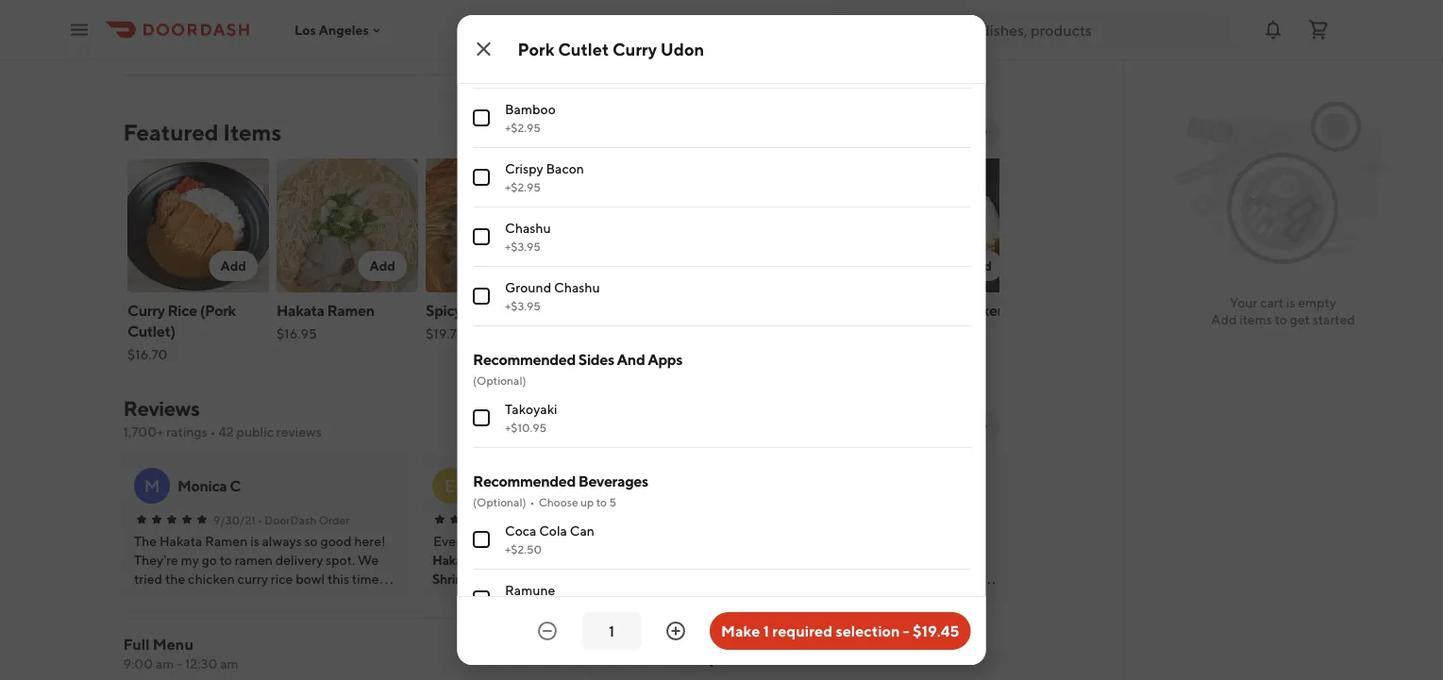Task type: vqa. For each thing, say whether or not it's contained in the screenshot.
1,700+
yes



Task type: locate. For each thing, give the bounding box(es) containing it.
cutlet
[[558, 39, 609, 59], [608, 302, 651, 320]]

hakata ramen button
[[433, 551, 519, 570]]

2 am from the left
[[220, 657, 238, 672]]

public
[[236, 424, 274, 440]]

0 vertical spatial chashu
[[505, 220, 551, 236]]

cutlet right corn
[[558, 39, 609, 59]]

None checkbox
[[472, 228, 489, 245], [472, 288, 489, 305], [472, 531, 489, 548], [472, 228, 489, 245], [472, 288, 489, 305], [472, 531, 489, 548]]

doordash for e
[[560, 514, 612, 527]]

recommended inside recommended sides and apps (optional)
[[472, 351, 575, 369]]

• inside reviews 1,700+ ratings • 42 public reviews
[[210, 424, 216, 440]]

group
[[472, 0, 971, 327]]

- inside full menu 9:00 am - 12:30 am
[[177, 657, 182, 672]]

1 horizontal spatial • doordash order
[[553, 514, 645, 527]]

1 vertical spatial recommended
[[472, 472, 575, 490]]

0 vertical spatial +$2.50
[[505, 2, 541, 15]]

1 horizontal spatial order
[[614, 514, 645, 527]]

1 horizontal spatial udon
[[661, 39, 705, 59]]

am right 12:30
[[220, 657, 238, 672]]

1 rice from the left
[[167, 302, 197, 320]]

pork cutlet curry udon $19.45
[[574, 302, 691, 363]]

5 add button from the left
[[805, 251, 854, 281]]

to
[[1275, 312, 1287, 328], [596, 496, 607, 509]]

curry
[[613, 39, 657, 59], [127, 302, 164, 320], [654, 302, 691, 320], [873, 302, 910, 320]]

0 horizontal spatial doordash
[[265, 514, 317, 527]]

rice inside curry rice (pork cutlet) $16.70
[[167, 302, 197, 320]]

(pork
[[199, 302, 235, 320]]

1 horizontal spatial doordash
[[560, 514, 612, 527]]

0 horizontal spatial • doordash order
[[258, 514, 350, 527]]

- down menu
[[177, 657, 182, 672]]

hakata ramen $16.95
[[276, 302, 374, 342]]

2 • doordash order from the left
[[553, 514, 645, 527]]

hakata inside hakata ramen $16.95
[[276, 302, 324, 320]]

hakata right spicy
[[464, 302, 512, 320]]

add button
[[209, 251, 257, 281], [358, 251, 406, 281], [507, 251, 556, 281], [656, 251, 705, 281], [805, 251, 854, 281], [954, 251, 1003, 281]]

ramen inside hakata ramen shrimp and pork wonton
[[477, 553, 519, 568]]

recommended down spicy hakata ramen $19.70 at the left of page
[[472, 351, 575, 369]]

ramen down hakata ramen image at the top left of page
[[327, 302, 374, 320]]

1 vertical spatial udon
[[574, 322, 612, 340]]

apps
[[647, 351, 682, 369]]

2 recommended from the top
[[472, 472, 575, 490]]

1 horizontal spatial chashu
[[554, 280, 600, 295]]

pork up sides
[[574, 302, 605, 320]]

+$3.95 inside 'ground chashu +$3.95'
[[505, 299, 540, 312]]

required
[[772, 623, 833, 641]]

your cart is empty add items to get started
[[1211, 295, 1355, 328]]

0 horizontal spatial to
[[596, 496, 607, 509]]

+$3.95 down ground
[[505, 299, 540, 312]]

ramen for hakata ramen shrimp and pork wonton
[[477, 553, 519, 568]]

udon inside dialog
[[661, 39, 705, 59]]

doordash
[[265, 514, 317, 527], [560, 514, 612, 527]]

• up 9/11/23
[[530, 496, 534, 509]]

crispy
[[505, 161, 543, 177]]

4 add button from the left
[[656, 251, 705, 281]]

(optional) up takoyaki
[[472, 374, 526, 387]]

0 horizontal spatial order
[[319, 514, 350, 527]]

chashu down crispy bacon +$2.95
[[505, 220, 551, 236]]

ground
[[505, 280, 551, 295]]

cutlet for pork cutlet curry udon
[[558, 39, 609, 59]]

notification bell image
[[1262, 18, 1285, 41]]

1 +$3.95 from the top
[[505, 240, 540, 253]]

2 +$3.95 from the top
[[505, 299, 540, 312]]

0 vertical spatial to
[[1275, 312, 1287, 328]]

recommended
[[472, 351, 575, 369], [472, 472, 575, 490]]

full
[[123, 636, 150, 654]]

pork inside "pork cutlet curry udon $19.45"
[[574, 302, 605, 320]]

$19.45 left and
[[574, 347, 615, 363]]

- for 12:30
[[177, 657, 182, 672]]

1 order from the left
[[319, 514, 350, 527]]

2 rice from the left
[[913, 302, 942, 320]]

order
[[319, 514, 350, 527], [614, 514, 645, 527]]

+$3.95 up ground
[[505, 240, 540, 253]]

rice for cutlet)
[[167, 302, 197, 320]]

1 • doordash order from the left
[[258, 514, 350, 527]]

+$2.50 down coca
[[505, 543, 541, 556]]

0 vertical spatial (optional)
[[472, 374, 526, 387]]

pork for pork cutlet curry udon $19.45
[[574, 302, 605, 320]]

hakata up $16.95
[[276, 302, 324, 320]]

add for pork cutlet curry udon
[[667, 258, 693, 274]]

+$2.50
[[505, 2, 541, 15], [505, 543, 541, 556]]

1 vertical spatial $19.45
[[913, 623, 960, 641]]

cutlet inside pork cutlet curry udon dialog
[[558, 39, 609, 59]]

• doordash order
[[258, 514, 350, 527], [553, 514, 645, 527]]

make 1 required selection - $19.45
[[721, 623, 960, 641]]

2 +$2.95 from the top
[[505, 180, 540, 194]]

recommended inside 'recommended beverages (optional) • choose up to 5'
[[472, 472, 575, 490]]

(optional) down erika p
[[472, 496, 526, 509]]

get
[[1290, 312, 1310, 328]]

• doordash order for e
[[553, 514, 645, 527]]

curry inside curry rice (chicken karaage)
[[873, 302, 910, 320]]

2 vertical spatial pork
[[501, 572, 528, 587]]

1 +$2.95 from the top
[[505, 121, 540, 134]]

add button for cutlet
[[656, 251, 705, 281]]

shrimp
[[433, 572, 475, 587]]

ramen inside hakata ramen $16.95
[[327, 302, 374, 320]]

2 doordash from the left
[[560, 514, 612, 527]]

1 horizontal spatial am
[[220, 657, 238, 672]]

add for hakata ramen
[[369, 258, 395, 274]]

0 horizontal spatial am
[[156, 657, 174, 672]]

featured
[[123, 118, 219, 145]]

pork right and
[[501, 572, 528, 587]]

to left 5
[[596, 496, 607, 509]]

bacon
[[546, 161, 584, 177]]

2 order from the left
[[614, 514, 645, 527]]

recommended up 9/11/23
[[472, 472, 575, 490]]

reviews 1,700+ ratings • 42 public reviews
[[123, 396, 322, 440]]

rice left "(pork"
[[167, 302, 197, 320]]

pork inside pork cutlet curry udon dialog
[[518, 39, 555, 59]]

0 horizontal spatial -
[[177, 657, 182, 672]]

udon inside "pork cutlet curry udon $19.45"
[[574, 322, 612, 340]]

2 +$2.50 from the top
[[505, 543, 541, 556]]

1 vertical spatial chashu
[[554, 280, 600, 295]]

1 horizontal spatial rice
[[913, 302, 942, 320]]

• doordash order down the up on the bottom of the page
[[553, 514, 645, 527]]

doordash down the up on the bottom of the page
[[560, 514, 612, 527]]

cutlet up and
[[608, 302, 651, 320]]

1 (optional) from the top
[[472, 374, 526, 387]]

pork for pork cutlet curry udon
[[518, 39, 555, 59]]

1 horizontal spatial -
[[903, 623, 910, 641]]

add inside your cart is empty add items to get started
[[1211, 312, 1237, 328]]

hakata up shrimp
[[433, 553, 475, 568]]

12:30
[[185, 657, 217, 672]]

1 add button from the left
[[209, 251, 257, 281]]

1 vertical spatial +$2.50
[[505, 543, 541, 556]]

full menu 9:00 am - 12:30 am
[[123, 636, 238, 672]]

1 vertical spatial (optional)
[[472, 496, 526, 509]]

2 add button from the left
[[358, 251, 406, 281]]

chashu
[[505, 220, 551, 236], [554, 280, 600, 295]]

1 doordash from the left
[[265, 514, 317, 527]]

2 (optional) from the top
[[472, 496, 526, 509]]

1 horizontal spatial $19.45
[[913, 623, 960, 641]]

1 recommended from the top
[[472, 351, 575, 369]]

ratings
[[166, 424, 207, 440]]

ground chashu +$3.95
[[505, 280, 600, 312]]

c
[[230, 477, 241, 495]]

•
[[210, 424, 216, 440], [530, 496, 534, 509], [258, 514, 263, 527], [553, 514, 557, 527]]

(optional)
[[472, 374, 526, 387], [472, 496, 526, 509]]

(optional) inside recommended sides and apps (optional)
[[472, 374, 526, 387]]

+$2.95 down bamboo
[[505, 121, 540, 134]]

rice inside curry rice (chicken karaage)
[[913, 302, 942, 320]]

curry rice (pork cutlet) image
[[127, 159, 269, 293]]

+$3.95
[[505, 240, 540, 253], [505, 299, 540, 312]]

-
[[903, 623, 910, 641], [177, 657, 182, 672]]

curry inside "pork cutlet curry udon $19.45"
[[654, 302, 691, 320]]

hakata inside hakata ramen shrimp and pork wonton
[[433, 553, 475, 568]]

order for e
[[614, 514, 645, 527]]

$19.70
[[425, 326, 465, 342]]

1 vertical spatial -
[[177, 657, 182, 672]]

ramen
[[327, 302, 374, 320], [515, 302, 562, 320], [477, 553, 519, 568]]

3 add button from the left
[[507, 251, 556, 281]]

add
[[220, 258, 246, 274], [369, 258, 395, 274], [518, 258, 544, 274], [667, 258, 693, 274], [816, 258, 843, 274], [966, 258, 992, 274], [1211, 312, 1237, 328]]

1 vertical spatial pork
[[574, 302, 605, 320]]

0 vertical spatial +$3.95
[[505, 240, 540, 253]]

rice for karaage)
[[913, 302, 942, 320]]

+$2.95
[[505, 121, 540, 134], [505, 180, 540, 194]]

cutlet for pork cutlet curry udon $19.45
[[608, 302, 651, 320]]

9/30/21
[[214, 514, 256, 527]]

doordash right the 9/30/21
[[265, 514, 317, 527]]

0 vertical spatial pork
[[518, 39, 555, 59]]

$19.45 right 'selection'
[[913, 623, 960, 641]]

chashu right ground
[[554, 280, 600, 295]]

+$2.95 down crispy
[[505, 180, 540, 194]]

1
[[763, 623, 769, 641]]

hakata for hakata ramen $16.95
[[276, 302, 324, 320]]

takoyaki +$10.95
[[505, 402, 557, 434]]

pork right "close pork cutlet curry udon" image
[[518, 39, 555, 59]]

+$2.50 up corn
[[505, 2, 541, 15]]

to left the get
[[1275, 312, 1287, 328]]

udon for pork cutlet curry udon $19.45
[[574, 322, 612, 340]]

• left 42
[[210, 424, 216, 440]]

order for m
[[319, 514, 350, 527]]

shrimp and pork wonton button
[[433, 570, 579, 589]]

reviews
[[276, 424, 322, 440]]

to for cart
[[1275, 312, 1287, 328]]

to inside 'recommended beverages (optional) • choose up to 5'
[[596, 496, 607, 509]]

ramen down ground
[[515, 302, 562, 320]]

0 vertical spatial cutlet
[[558, 39, 609, 59]]

featured items
[[123, 118, 281, 145]]

1 vertical spatial +$2.95
[[505, 180, 540, 194]]

None checkbox
[[472, 50, 489, 67], [472, 110, 489, 126], [472, 169, 489, 186], [472, 410, 489, 427], [472, 50, 489, 67], [472, 110, 489, 126], [472, 169, 489, 186], [472, 410, 489, 427]]

erika
[[476, 477, 510, 495]]

$19.45 inside button
[[913, 623, 960, 641]]

- right 'selection'
[[903, 623, 910, 641]]

$19.45
[[574, 347, 615, 363], [913, 623, 960, 641]]

1 vertical spatial to
[[596, 496, 607, 509]]

0 vertical spatial recommended
[[472, 351, 575, 369]]

add for curry rice (pork cutlet)
[[220, 258, 246, 274]]

cutlet inside "pork cutlet curry udon $19.45"
[[608, 302, 651, 320]]

- inside button
[[903, 623, 910, 641]]

ramen for hakata ramen $16.95
[[327, 302, 374, 320]]

pork
[[518, 39, 555, 59], [574, 302, 605, 320], [501, 572, 528, 587]]

am down menu
[[156, 657, 174, 672]]

udon
[[661, 39, 705, 59], [574, 322, 612, 340]]

recommended beverages group
[[472, 471, 971, 681]]

to inside your cart is empty add items to get started
[[1275, 312, 1287, 328]]

spicy
[[425, 302, 461, 320]]

0 horizontal spatial $19.45
[[574, 347, 615, 363]]

empty
[[1298, 295, 1337, 311]]

0 vertical spatial udon
[[661, 39, 705, 59]]

curry rice (chicken karaage) image
[[873, 159, 1014, 293]]

rice up karaage) at right
[[913, 302, 942, 320]]

0 horizontal spatial rice
[[167, 302, 197, 320]]

ramen up shrimp and pork wonton button at the left
[[477, 553, 519, 568]]

1 am from the left
[[156, 657, 174, 672]]

1 vertical spatial cutlet
[[608, 302, 651, 320]]

takoyaki
[[505, 402, 557, 417]]

0 vertical spatial -
[[903, 623, 910, 641]]

1 vertical spatial +$3.95
[[505, 299, 540, 312]]

up
[[580, 496, 594, 509]]

9:00
[[123, 657, 153, 672]]

recommended sides and apps group
[[472, 349, 971, 448]]

curry rice (chicken karaage)
[[873, 302, 1006, 340]]

rice
[[167, 302, 197, 320], [913, 302, 942, 320]]

1 horizontal spatial to
[[1275, 312, 1287, 328]]

• doordash order right the 9/30/21
[[258, 514, 350, 527]]

0 horizontal spatial chashu
[[505, 220, 551, 236]]

0 horizontal spatial udon
[[574, 322, 612, 340]]

0 vertical spatial $19.45
[[574, 347, 615, 363]]

menu
[[153, 636, 194, 654]]

0 vertical spatial +$2.95
[[505, 121, 540, 134]]



Task type: describe. For each thing, give the bounding box(es) containing it.
crispy bacon +$2.95
[[505, 161, 584, 194]]

hakata inside spicy hakata ramen $19.70
[[464, 302, 512, 320]]

add for spicy hakata ramen
[[518, 258, 544, 274]]

• down choose
[[553, 514, 557, 527]]

selection
[[836, 623, 900, 641]]

wonton
[[531, 572, 579, 587]]

items
[[223, 118, 281, 145]]

corn
[[505, 42, 535, 58]]

choose
[[538, 496, 578, 509]]

next image
[[977, 419, 992, 434]]

reviews
[[123, 396, 199, 421]]

ramune
[[505, 583, 555, 599]]

+$3.95 inside chashu +$3.95
[[505, 240, 540, 253]]

reviews link
[[123, 396, 199, 421]]

los angeles
[[295, 22, 369, 38]]

can
[[569, 523, 594, 539]]

angeles
[[319, 22, 369, 38]]

- for $19.45
[[903, 623, 910, 641]]

m
[[145, 476, 160, 496]]

42
[[218, 424, 234, 440]]

coca cola can +$2.50
[[505, 523, 594, 556]]

• doordash order for m
[[258, 514, 350, 527]]

erika p
[[476, 477, 523, 495]]

0 items, open order cart image
[[1307, 18, 1330, 41]]

ramen inside spicy hakata ramen $19.70
[[515, 302, 562, 320]]

hakata ramen image
[[276, 159, 418, 293]]

karaage)
[[873, 322, 933, 340]]

and
[[617, 351, 645, 369]]

$18.40
[[724, 326, 765, 342]]

pork cutlet curry udon dialog
[[457, 0, 986, 681]]

recommended for recommended sides and apps
[[472, 351, 575, 369]]

your
[[1230, 295, 1258, 311]]

make 1 required selection - $19.45 button
[[710, 613, 971, 650]]

close pork cutlet curry udon image
[[472, 38, 495, 60]]

+$2.50 inside coca cola can +$2.50
[[505, 543, 541, 556]]

doordash for m
[[265, 514, 317, 527]]

+$2.95 inside crispy bacon +$2.95
[[505, 180, 540, 194]]

(chicken
[[945, 302, 1006, 320]]

add button for ramen
[[358, 251, 406, 281]]

+$10.95
[[505, 421, 546, 434]]

6 add button from the left
[[954, 251, 1003, 281]]

udon for pork cutlet curry udon
[[661, 39, 705, 59]]

1,700+
[[123, 424, 164, 440]]

cutlet)
[[127, 322, 175, 340]]

beverages
[[578, 472, 648, 490]]

curry rice (pork cutlet) $16.70
[[127, 302, 235, 363]]

decrease quantity by 1 image
[[536, 620, 559, 643]]

spicy hakata ramen $19.70
[[425, 302, 562, 342]]

Current quantity is 1 number field
[[593, 621, 631, 642]]

to for beverages
[[596, 496, 607, 509]]

hakata ramen shrimp and pork wonton
[[433, 553, 579, 587]]

featured items heading
[[123, 117, 281, 147]]

e
[[445, 476, 456, 496]]

curry inside dialog
[[613, 39, 657, 59]]

open menu image
[[68, 18, 91, 41]]

$16.95
[[276, 326, 317, 342]]

coca
[[505, 523, 536, 539]]

pork inside hakata ramen shrimp and pork wonton
[[501, 572, 528, 587]]

5
[[609, 496, 616, 509]]

pork cutlet curry udon
[[518, 39, 705, 59]]

cart
[[1260, 295, 1284, 311]]

group containing corn
[[472, 0, 971, 327]]

add for curry rice (chicken karaage)
[[966, 258, 992, 274]]

add button for hakata
[[507, 251, 556, 281]]

sides
[[578, 351, 614, 369]]

increase quantity by 1 image
[[665, 620, 687, 643]]

chashu +$3.95
[[505, 220, 551, 253]]

los angeles button
[[295, 22, 384, 38]]

make
[[721, 623, 760, 641]]

add for $18.40
[[816, 258, 843, 274]]

hakata for hakata ramen shrimp and pork wonton
[[433, 553, 475, 568]]

9/11/23
[[512, 514, 551, 527]]

1 +$2.50 from the top
[[505, 2, 541, 15]]

bamboo
[[505, 101, 555, 117]]

recommended for recommended beverages
[[472, 472, 575, 490]]

satsuma ramen image
[[724, 159, 865, 293]]

bamboo +$2.95
[[505, 101, 555, 134]]

chashu inside 'ground chashu +$3.95'
[[554, 280, 600, 295]]

• inside 'recommended beverages (optional) • choose up to 5'
[[530, 496, 534, 509]]

spicy hakata ramen image
[[425, 159, 567, 293]]

curry inside curry rice (pork cutlet) $16.70
[[127, 302, 164, 320]]

items
[[1240, 312, 1272, 328]]

$19.45 inside "pork cutlet curry udon $19.45"
[[574, 347, 615, 363]]

p
[[513, 477, 523, 495]]

monica c
[[178, 477, 241, 495]]

Item Search search field
[[727, 649, 984, 669]]

(optional) inside 'recommended beverages (optional) • choose up to 5'
[[472, 496, 526, 509]]

recommended sides and apps (optional)
[[472, 351, 682, 387]]

pork cutlet curry udon image
[[574, 159, 716, 293]]

• right the 9/30/21
[[258, 514, 263, 527]]

recommended beverages (optional) • choose up to 5
[[472, 472, 648, 509]]

and
[[477, 572, 499, 587]]

los
[[295, 22, 316, 38]]

+$2.95 inside bamboo +$2.95
[[505, 121, 540, 134]]

next button of carousel image
[[977, 125, 992, 140]]

started
[[1313, 312, 1355, 328]]

add button for rice
[[209, 251, 257, 281]]

monica
[[178, 477, 227, 495]]

is
[[1287, 295, 1296, 311]]

cola
[[539, 523, 567, 539]]

$16.70
[[127, 347, 167, 363]]



